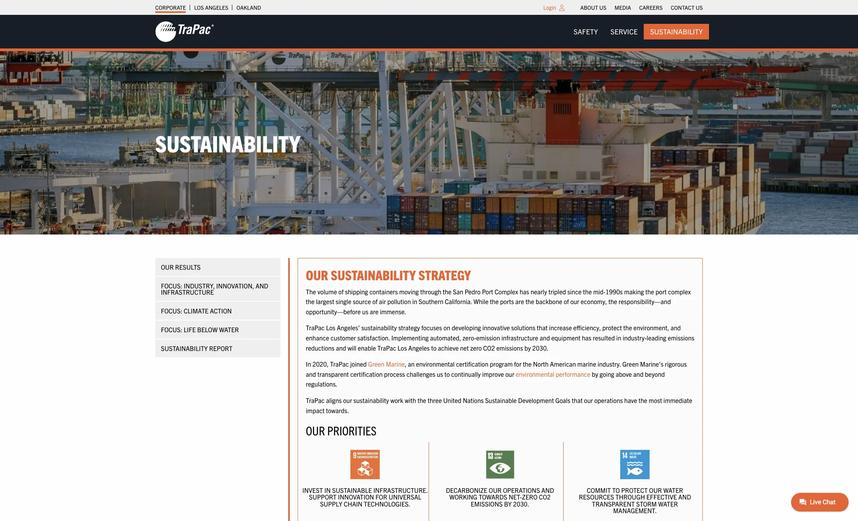 Task type: describe. For each thing, give the bounding box(es) containing it.
tripled
[[549, 288, 567, 296]]

the left san
[[443, 288, 452, 296]]

resulted
[[594, 334, 616, 342]]

the right with
[[418, 397, 427, 405]]

1 vertical spatial are
[[370, 308, 379, 316]]

our inside the volume of shipping containers moving through the san pedro port complex has nearly tripled since the mid-1990s making the port complex the largest single source of air pollution in southern california. while the ports are the backbone of our economy, the responsibility—and opportunity—before us are immense.
[[571, 298, 580, 306]]

, an environmental certification program for the north american marine industry.  green marine's rigorous and transparent certification process challenges us to continually improve our
[[306, 361, 688, 379]]

emissions inside decarbonize our operations and working towards net-zero co2 emissions by 2030.
[[471, 501, 503, 508]]

in inside trapac los angeles' sustainability strategy focuses on developing innovative solutions that increase efficiency, protect the environment, and enhance customer satisfaction. implementing automated, zero-emission infrastructure and equipment has resulted in industry-leading emissions reductions and will enable trapac los angeles to achieve net zero co2 emissions by 2030.
[[617, 334, 622, 342]]

contact
[[672, 4, 695, 11]]

reductions
[[306, 344, 335, 352]]

environmental performance link
[[516, 371, 591, 379]]

focus: industry, innovation, and infrastructure link
[[155, 277, 281, 302]]

decarbonize our operations and working towards net-zero co2 emissions by 2030.
[[446, 487, 555, 508]]

for inside invest in sustainable infrastructure. support innovation for universal supply chain technologies.
[[376, 494, 388, 502]]

oakland link
[[237, 2, 261, 13]]

trapac up green marine link
[[378, 344, 397, 352]]

backbone
[[536, 298, 563, 306]]

chain
[[344, 501, 363, 508]]

results
[[176, 264, 201, 272]]

2 vertical spatial los
[[398, 344, 407, 352]]

1 vertical spatial environmental
[[516, 371, 555, 379]]

industry-
[[623, 334, 647, 342]]

california.
[[445, 298, 473, 306]]

light image
[[560, 5, 565, 11]]

about
[[581, 4, 599, 11]]

containers
[[370, 288, 398, 296]]

port
[[656, 288, 667, 296]]

report
[[210, 345, 233, 353]]

most
[[649, 397, 663, 405]]

operations inside trapac aligns our sustainability work with the three united nations sustainable development goals that our operations have the most immediate impact towards.
[[595, 397, 624, 405]]

the inside trapac los angeles' sustainability strategy focuses on developing innovative solutions that increase efficiency, protect the environment, and enhance customer satisfaction. implementing automated, zero-emission infrastructure and equipment has resulted in industry-leading emissions reductions and will enable trapac los angeles to achieve net zero co2 emissions by 2030.
[[624, 324, 633, 332]]

by inside trapac los angeles' sustainability strategy focuses on developing innovative solutions that increase efficiency, protect the environment, and enhance customer satisfaction. implementing automated, zero-emission infrastructure and equipment has resulted in industry-leading emissions reductions and will enable trapac los angeles to achieve net zero co2 emissions by 2030.
[[525, 344, 531, 352]]

economy,
[[581, 298, 608, 306]]

opportunity—before
[[306, 308, 361, 316]]

leading
[[647, 334, 667, 342]]

the up economy,
[[584, 288, 592, 296]]

our right aligns at the bottom left
[[344, 397, 352, 405]]

and inside commit to protect our water resources through effective and transparent storm water management.
[[679, 494, 692, 502]]

to inside commit to protect our water resources through effective and transparent storm water management.
[[613, 487, 620, 495]]

air
[[379, 298, 386, 306]]

the down nearly
[[526, 298, 535, 306]]

development
[[519, 397, 555, 405]]

operations inside decarbonize our operations and working towards net-zero co2 emissions by 2030.
[[504, 487, 541, 495]]

marine's
[[641, 361, 664, 368]]

our inside , an environmental certification program for the north american marine industry.  green marine's rigorous and transparent certification process challenges us to continually improve our
[[506, 371, 515, 379]]

strategy
[[419, 267, 471, 284]]

1 horizontal spatial are
[[516, 298, 525, 306]]

zero-
[[463, 334, 477, 342]]

1 vertical spatial los
[[326, 324, 336, 332]]

infrastructure.
[[374, 487, 428, 495]]

technologies.
[[364, 501, 411, 508]]

has inside trapac los angeles' sustainability strategy focuses on developing innovative solutions that increase efficiency, protect the environment, and enhance customer satisfaction. implementing automated, zero-emission infrastructure and equipment has resulted in industry-leading emissions reductions and will enable trapac los angeles to achieve net zero co2 emissions by 2030.
[[583, 334, 592, 342]]

0 vertical spatial certification
[[457, 361, 489, 368]]

will
[[348, 344, 357, 352]]

complex
[[495, 288, 519, 296]]

achieve
[[438, 344, 459, 352]]

on
[[444, 324, 451, 332]]

login link
[[544, 4, 557, 11]]

media
[[615, 4, 632, 11]]

nearly
[[531, 288, 548, 296]]

volume
[[318, 288, 337, 296]]

focus: for focus: life below water
[[161, 326, 183, 334]]

mid-
[[594, 288, 606, 296]]

has inside the volume of shipping containers moving through the san pedro port complex has nearly tripled since the mid-1990s making the port complex the largest single source of air pollution in southern california. while the ports are the backbone of our economy, the responsibility—and opportunity—before us are immense.
[[520, 288, 530, 296]]

resources
[[580, 494, 615, 502]]

challenges
[[407, 371, 436, 379]]

invest
[[303, 487, 323, 495]]

with
[[405, 397, 416, 405]]

sustainability for our
[[354, 397, 389, 405]]

us inside , an environmental certification program for the north american marine industry.  green marine's rigorous and transparent certification process challenges us to continually improve our
[[437, 371, 444, 379]]

our right goals
[[585, 397, 594, 405]]

our for our results
[[161, 264, 174, 272]]

united
[[444, 397, 462, 405]]

sustainability link
[[645, 24, 710, 40]]

angeles inside trapac los angeles' sustainability strategy focuses on developing innovative solutions that increase efficiency, protect the environment, and enhance customer satisfaction. implementing automated, zero-emission infrastructure and equipment has resulted in industry-leading emissions reductions and will enable trapac los angeles to achieve net zero co2 emissions by 2030.
[[409, 344, 430, 352]]

strategy
[[399, 324, 420, 332]]

three
[[428, 397, 442, 405]]

through for effective
[[616, 494, 646, 502]]

us for about us
[[600, 4, 607, 11]]

corporate image
[[155, 21, 214, 43]]

and inside , an environmental certification program for the north american marine industry.  green marine's rigorous and transparent certification process challenges us to continually improve our
[[306, 371, 316, 379]]

our sustainability strategy
[[306, 267, 471, 284]]

enable
[[358, 344, 376, 352]]

0 horizontal spatial sustainability
[[155, 129, 301, 157]]

that inside trapac los angeles' sustainability strategy focuses on developing innovative solutions that increase efficiency, protect the environment, and enhance customer satisfaction. implementing automated, zero-emission infrastructure and equipment has resulted in industry-leading emissions reductions and will enable trapac los angeles to achieve net zero co2 emissions by 2030.
[[537, 324, 548, 332]]

solutions
[[512, 324, 536, 332]]

and down increase
[[540, 334, 551, 342]]

safety
[[574, 27, 599, 36]]

1 vertical spatial water
[[659, 501, 679, 508]]

satisfaction.
[[358, 334, 390, 342]]

0 vertical spatial emissions
[[668, 334, 695, 342]]

supply
[[320, 501, 343, 508]]

co2 inside decarbonize our operations and working towards net-zero co2 emissions by 2030.
[[539, 494, 551, 502]]

aligns
[[326, 397, 342, 405]]

towards.
[[326, 407, 349, 415]]

priorities
[[328, 423, 377, 439]]

southern
[[419, 298, 444, 306]]

focus: for focus: climate action
[[161, 308, 183, 315]]

since
[[568, 288, 582, 296]]

co2 inside trapac los angeles' sustainability strategy focuses on developing innovative solutions that increase efficiency, protect the environment, and enhance customer satisfaction. implementing automated, zero-emission infrastructure and equipment has resulted in industry-leading emissions reductions and will enable trapac los angeles to achieve net zero co2 emissions by 2030.
[[484, 344, 496, 352]]

enhance
[[306, 334, 329, 342]]

working
[[450, 494, 478, 502]]

innovation,
[[217, 282, 255, 290]]

focus: life below water link
[[155, 321, 281, 339]]

protect inside trapac los angeles' sustainability strategy focuses on developing innovative solutions that increase efficiency, protect the environment, and enhance customer satisfaction. implementing automated, zero-emission infrastructure and equipment has resulted in industry-leading emissions reductions and will enable trapac los angeles to achieve net zero co2 emissions by 2030.
[[603, 324, 623, 332]]

above
[[616, 371, 633, 379]]

that inside trapac aligns our sustainability work with the three united nations sustainable development goals that our operations have the most immediate impact towards.
[[572, 397, 583, 405]]

trapac right "2020,"
[[330, 361, 349, 368]]

media link
[[615, 2, 632, 13]]

focus: life below water
[[161, 326, 239, 334]]

efficiency,
[[574, 324, 602, 332]]

green inside , an environmental certification program for the north american marine industry.  green marine's rigorous and transparent certification process challenges us to continually improve our
[[623, 361, 639, 368]]

service link
[[605, 24, 645, 40]]

regulations.
[[306, 381, 338, 389]]

0 vertical spatial water
[[664, 487, 684, 495]]

infrastructure
[[161, 289, 214, 297]]

the down 1990s
[[609, 298, 618, 306]]

climate
[[184, 308, 209, 315]]

0 horizontal spatial sustainability
[[161, 345, 208, 353]]

rigorous
[[666, 361, 688, 368]]

going
[[600, 371, 615, 379]]

moving
[[400, 288, 419, 296]]

marine
[[578, 361, 597, 368]]

about us
[[581, 4, 607, 11]]



Task type: vqa. For each thing, say whether or not it's contained in the screenshot.
containers
yes



Task type: locate. For each thing, give the bounding box(es) containing it.
0 vertical spatial zero
[[471, 344, 482, 352]]

0 vertical spatial menu bar
[[577, 2, 708, 13]]

emission
[[477, 334, 501, 342]]

water
[[219, 326, 239, 334]]

and right above
[[634, 371, 644, 379]]

in up supply
[[325, 487, 331, 495]]

protect inside commit to protect our water resources through effective and transparent storm water management.
[[622, 487, 648, 495]]

our priorities
[[306, 423, 377, 439]]

1 horizontal spatial green
[[623, 361, 639, 368]]

making
[[625, 288, 645, 296]]

0 vertical spatial co2
[[484, 344, 496, 352]]

zero inside trapac los angeles' sustainability strategy focuses on developing innovative solutions that increase efficiency, protect the environment, and enhance customer satisfaction. implementing automated, zero-emission infrastructure and equipment has resulted in industry-leading emissions reductions and will enable trapac los angeles to achieve net zero co2 emissions by 2030.
[[471, 344, 482, 352]]

our up storm at the right
[[650, 487, 663, 495]]

to inside trapac los angeles' sustainability strategy focuses on developing innovative solutions that increase efficiency, protect the environment, and enhance customer satisfaction. implementing automated, zero-emission infrastructure and equipment has resulted in industry-leading emissions reductions and will enable trapac los angeles to achieve net zero co2 emissions by 2030.
[[432, 344, 437, 352]]

zero right net
[[471, 344, 482, 352]]

,
[[405, 361, 407, 368]]

zero inside decarbonize our operations and working towards net-zero co2 emissions by 2030.
[[523, 494, 538, 502]]

the inside , an environmental certification program for the north american marine industry.  green marine's rigorous and transparent certification process challenges us to continually improve our
[[523, 361, 532, 368]]

0 horizontal spatial are
[[370, 308, 379, 316]]

0 horizontal spatial environmental
[[416, 361, 455, 368]]

environmental performance
[[516, 371, 591, 379]]

angeles left oakland link at the top left of the page
[[205, 4, 229, 11]]

1 horizontal spatial certification
[[457, 361, 489, 368]]

1 horizontal spatial transparent
[[593, 501, 635, 508]]

zero right towards
[[523, 494, 538, 502]]

2 horizontal spatial to
[[613, 487, 620, 495]]

in 2020, trapac joined green marine
[[306, 361, 405, 368]]

customer
[[331, 334, 356, 342]]

2 vertical spatial by
[[505, 501, 512, 508]]

1 horizontal spatial by
[[525, 344, 531, 352]]

joined
[[351, 361, 367, 368]]

through up management.
[[616, 494, 646, 502]]

1 horizontal spatial co2
[[539, 494, 551, 502]]

0 horizontal spatial by
[[505, 501, 512, 508]]

american
[[551, 361, 577, 368]]

careers link
[[640, 2, 663, 13]]

increase
[[550, 324, 572, 332]]

our up the the
[[306, 267, 328, 284]]

co2 down emission
[[484, 344, 496, 352]]

focuses
[[422, 324, 443, 332]]

0 vertical spatial are
[[516, 298, 525, 306]]

operations
[[595, 397, 624, 405], [504, 487, 541, 495]]

improve
[[483, 371, 504, 379]]

menu bar up service
[[577, 2, 708, 13]]

0 horizontal spatial to
[[432, 344, 437, 352]]

of up single
[[339, 288, 344, 296]]

our for our priorities
[[306, 423, 325, 439]]

0 vertical spatial through
[[421, 288, 442, 296]]

trapac inside trapac aligns our sustainability work with the three united nations sustainable development goals that our operations have the most immediate impact towards.
[[306, 397, 325, 405]]

1 horizontal spatial sustainability
[[651, 27, 704, 36]]

1 horizontal spatial us
[[696, 4, 704, 11]]

work
[[391, 397, 404, 405]]

sustainability inside trapac aligns our sustainability work with the three united nations sustainable development goals that our operations have the most immediate impact towards.
[[354, 397, 389, 405]]

the
[[306, 288, 316, 296]]

immense.
[[380, 308, 407, 316]]

1 horizontal spatial environmental
[[516, 371, 555, 379]]

pedro
[[465, 288, 481, 296]]

industry,
[[184, 282, 215, 290]]

us down the source
[[363, 308, 369, 316]]

1 vertical spatial focus:
[[161, 308, 183, 315]]

ports
[[501, 298, 515, 306]]

below
[[198, 326, 218, 334]]

login
[[544, 4, 557, 11]]

shipping
[[345, 288, 368, 296]]

our for our sustainability strategy
[[306, 267, 328, 284]]

2030. right towards
[[514, 501, 530, 508]]

0 horizontal spatial zero
[[471, 344, 482, 352]]

that
[[537, 324, 548, 332], [572, 397, 583, 405]]

angeles'
[[337, 324, 360, 332]]

us right contact
[[696, 4, 704, 11]]

0 horizontal spatial operations
[[504, 487, 541, 495]]

the right have on the bottom right
[[639, 397, 648, 405]]

2 horizontal spatial of
[[564, 298, 570, 306]]

us for contact us
[[696, 4, 704, 11]]

1 horizontal spatial sustainability
[[331, 267, 416, 284]]

careers
[[640, 4, 663, 11]]

protect up resulted
[[603, 324, 623, 332]]

decarbonize
[[446, 487, 488, 495]]

transparent down commit on the right bottom
[[593, 501, 635, 508]]

focus: inside focus: industry, innovation, and infrastructure
[[161, 282, 183, 290]]

2 focus: from the top
[[161, 308, 183, 315]]

that right goals
[[572, 397, 583, 405]]

0 vertical spatial that
[[537, 324, 548, 332]]

0 vertical spatial by
[[525, 344, 531, 352]]

1 horizontal spatial zero
[[523, 494, 538, 502]]

the left north
[[523, 361, 532, 368]]

protect up storm at the right
[[622, 487, 648, 495]]

us inside contact us link
[[696, 4, 704, 11]]

through inside the volume of shipping containers moving through the san pedro port complex has nearly tripled since the mid-1990s making the port complex the largest single source of air pollution in southern california. while the ports are the backbone of our economy, the responsibility—and opportunity—before us are immense.
[[421, 288, 442, 296]]

of down since
[[564, 298, 570, 306]]

0 vertical spatial focus:
[[161, 282, 183, 290]]

1 horizontal spatial in
[[413, 298, 418, 306]]

water
[[664, 487, 684, 495], [659, 501, 679, 508]]

menu bar
[[577, 2, 708, 13], [568, 24, 710, 40]]

nations
[[463, 397, 484, 405]]

1 horizontal spatial that
[[572, 397, 583, 405]]

has down efficiency,
[[583, 334, 592, 342]]

1 green from the left
[[369, 361, 385, 368]]

1 vertical spatial co2
[[539, 494, 551, 502]]

program
[[490, 361, 513, 368]]

1 horizontal spatial los
[[326, 324, 336, 332]]

0 vertical spatial sustainability
[[331, 267, 416, 284]]

0 horizontal spatial of
[[339, 288, 344, 296]]

support
[[309, 494, 337, 502]]

by inside by going above and beyond regulations.
[[592, 371, 599, 379]]

transparent inside , an environmental certification program for the north american marine industry.  green marine's rigorous and transparent certification process challenges us to continually improve our
[[318, 371, 349, 379]]

an
[[408, 361, 415, 368]]

to left continually on the bottom right of the page
[[445, 371, 450, 379]]

green marine link
[[369, 361, 405, 368]]

1 vertical spatial menu bar
[[568, 24, 710, 40]]

0 horizontal spatial through
[[421, 288, 442, 296]]

emissions
[[668, 334, 695, 342], [497, 344, 524, 352], [471, 501, 503, 508]]

1 vertical spatial angeles
[[409, 344, 430, 352]]

environmental up challenges
[[416, 361, 455, 368]]

effective
[[647, 494, 678, 502]]

largest
[[316, 298, 335, 306]]

our left net-
[[489, 487, 502, 495]]

emissions down infrastructure
[[497, 344, 524, 352]]

our results
[[161, 264, 201, 272]]

and down in
[[306, 371, 316, 379]]

2030. inside decarbonize our operations and working towards net-zero co2 emissions by 2030.
[[514, 501, 530, 508]]

1 vertical spatial by
[[592, 371, 599, 379]]

1 horizontal spatial us
[[437, 371, 444, 379]]

sustainability report
[[161, 345, 233, 353]]

angeles
[[205, 4, 229, 11], [409, 344, 430, 352]]

1 horizontal spatial of
[[373, 298, 378, 306]]

1 vertical spatial has
[[583, 334, 592, 342]]

sustainability menu item
[[645, 24, 710, 40]]

0 vertical spatial has
[[520, 288, 530, 296]]

has left nearly
[[520, 288, 530, 296]]

0 horizontal spatial certification
[[351, 371, 383, 379]]

1 vertical spatial sustainability
[[354, 397, 389, 405]]

0 vertical spatial angeles
[[205, 4, 229, 11]]

2 horizontal spatial by
[[592, 371, 599, 379]]

environment,
[[634, 324, 670, 332]]

in inside the volume of shipping containers moving through the san pedro port complex has nearly tripled since the mid-1990s making the port complex the largest single source of air pollution in southern california. while the ports are the backbone of our economy, the responsibility—and opportunity—before us are immense.
[[413, 298, 418, 306]]

0 horizontal spatial in
[[325, 487, 331, 495]]

us right challenges
[[437, 371, 444, 379]]

sustainability inside trapac los angeles' sustainability strategy focuses on developing innovative solutions that increase efficiency, protect the environment, and enhance customer satisfaction. implementing automated, zero-emission infrastructure and equipment has resulted in industry-leading emissions reductions and will enable trapac los angeles to achieve net zero co2 emissions by 2030.
[[362, 324, 397, 332]]

0 horizontal spatial angeles
[[205, 4, 229, 11]]

our down impact at the bottom of the page
[[306, 423, 325, 439]]

in right resulted
[[617, 334, 622, 342]]

our down since
[[571, 298, 580, 306]]

implementing
[[392, 334, 429, 342]]

0 horizontal spatial los
[[194, 4, 204, 11]]

1 vertical spatial transparent
[[593, 501, 635, 508]]

contact us link
[[672, 2, 704, 13]]

los up corporate image
[[194, 4, 204, 11]]

universal
[[389, 494, 422, 502]]

los
[[194, 4, 204, 11], [326, 324, 336, 332], [398, 344, 407, 352]]

and
[[256, 282, 269, 290]]

our results link
[[155, 259, 281, 277]]

zero
[[471, 344, 482, 352], [523, 494, 538, 502]]

transparent up regulations. at the bottom left
[[318, 371, 349, 379]]

to right commit on the right bottom
[[613, 487, 620, 495]]

environmental down north
[[516, 371, 555, 379]]

2030. inside trapac los angeles' sustainability strategy focuses on developing innovative solutions that increase efficiency, protect the environment, and enhance customer satisfaction. implementing automated, zero-emission infrastructure and equipment has resulted in industry-leading emissions reductions and will enable trapac los angeles to achieve net zero co2 emissions by 2030.
[[533, 344, 549, 352]]

us inside the volume of shipping containers moving through the san pedro port complex has nearly tripled since the mid-1990s making the port complex the largest single source of air pollution in southern california. while the ports are the backbone of our economy, the responsibility—and opportunity—before us are immense.
[[363, 308, 369, 316]]

through
[[421, 288, 442, 296], [616, 494, 646, 502]]

sustainability
[[362, 324, 397, 332], [354, 397, 389, 405]]

infrastructure
[[502, 334, 539, 342]]

menu bar containing safety
[[568, 24, 710, 40]]

1 vertical spatial 2030.
[[514, 501, 530, 508]]

our
[[571, 298, 580, 306], [506, 371, 515, 379], [344, 397, 352, 405], [585, 397, 594, 405], [489, 487, 502, 495], [650, 487, 663, 495]]

1 horizontal spatial angeles
[[409, 344, 430, 352]]

1 vertical spatial in
[[617, 334, 622, 342]]

trapac
[[306, 324, 325, 332], [378, 344, 397, 352], [330, 361, 349, 368], [306, 397, 325, 405]]

0 horizontal spatial us
[[363, 308, 369, 316]]

2 green from the left
[[623, 361, 639, 368]]

for
[[515, 361, 522, 368], [376, 494, 388, 502]]

by inside decarbonize our operations and working towards net-zero co2 emissions by 2030.
[[505, 501, 512, 508]]

1 horizontal spatial through
[[616, 494, 646, 502]]

los down implementing
[[398, 344, 407, 352]]

are right ports
[[516, 298, 525, 306]]

emissions right the leading
[[668, 334, 695, 342]]

transparent inside commit to protect our water resources through effective and transparent storm water management.
[[593, 501, 635, 508]]

sustainability for angeles'
[[362, 324, 397, 332]]

0 vertical spatial 2030.
[[533, 344, 549, 352]]

and right environment,
[[671, 324, 682, 332]]

green right joined
[[369, 361, 385, 368]]

and inside decarbonize our operations and working towards net-zero co2 emissions by 2030.
[[542, 487, 555, 495]]

0 vertical spatial protect
[[603, 324, 623, 332]]

certification down joined
[[351, 371, 383, 379]]

in down moving
[[413, 298, 418, 306]]

source
[[353, 298, 371, 306]]

through inside commit to protect our water resources through effective and transparent storm water management.
[[616, 494, 646, 502]]

our left results
[[161, 264, 174, 272]]

through up southern
[[421, 288, 442, 296]]

invest in sustainable infrastructure. support innovation for universal supply chain technologies.
[[303, 487, 428, 508]]

1 vertical spatial certification
[[351, 371, 383, 379]]

goals
[[556, 397, 571, 405]]

1 vertical spatial emissions
[[497, 344, 524, 352]]

through for the
[[421, 288, 442, 296]]

for left universal
[[376, 494, 388, 502]]

and down customer
[[336, 344, 346, 352]]

sustainability left the "work"
[[354, 397, 389, 405]]

trapac up impact at the bottom of the page
[[306, 397, 325, 405]]

action
[[210, 308, 232, 315]]

the down the the
[[306, 298, 315, 306]]

1 horizontal spatial operations
[[595, 397, 624, 405]]

1 vertical spatial zero
[[523, 494, 538, 502]]

los angeles link
[[194, 2, 229, 13]]

emissions down decarbonize
[[471, 501, 503, 508]]

commit to protect our water resources through effective and transparent storm water management.
[[580, 487, 692, 515]]

co2 right net-
[[539, 494, 551, 502]]

green up above
[[623, 361, 639, 368]]

focus: down our results
[[161, 282, 183, 290]]

1 horizontal spatial for
[[515, 361, 522, 368]]

los up customer
[[326, 324, 336, 332]]

innovation
[[338, 494, 374, 502]]

focus: for focus: industry, innovation, and infrastructure
[[161, 282, 183, 290]]

0 vertical spatial operations
[[595, 397, 624, 405]]

angeles down implementing
[[409, 344, 430, 352]]

2 vertical spatial in
[[325, 487, 331, 495]]

net
[[461, 344, 469, 352]]

1 vertical spatial sustainability
[[161, 345, 208, 353]]

0 vertical spatial environmental
[[416, 361, 455, 368]]

in inside invest in sustainable infrastructure. support innovation for universal supply chain technologies.
[[325, 487, 331, 495]]

0 horizontal spatial 2030.
[[514, 501, 530, 508]]

sustainability inside menu item
[[651, 27, 704, 36]]

developing
[[452, 324, 481, 332]]

our inside decarbonize our operations and working towards net-zero co2 emissions by 2030.
[[489, 487, 502, 495]]

to inside , an environmental certification program for the north american marine industry.  green marine's rigorous and transparent certification process challenges us to continually improve our
[[445, 371, 450, 379]]

of
[[339, 288, 344, 296], [373, 298, 378, 306], [564, 298, 570, 306]]

for right program on the right bottom of the page
[[515, 361, 522, 368]]

responsibility—and
[[619, 298, 672, 306]]

in
[[413, 298, 418, 306], [617, 334, 622, 342], [325, 487, 331, 495]]

continually
[[452, 371, 481, 379]]

storm
[[637, 501, 657, 508]]

0 vertical spatial transparent
[[318, 371, 349, 379]]

sustainability up the containers at the bottom left of page
[[331, 267, 416, 284]]

0 vertical spatial in
[[413, 298, 418, 306]]

0 horizontal spatial co2
[[484, 344, 496, 352]]

sustainability down life
[[161, 345, 208, 353]]

1 focus: from the top
[[161, 282, 183, 290]]

that left increase
[[537, 324, 548, 332]]

0 vertical spatial us
[[363, 308, 369, 316]]

to left achieve
[[432, 344, 437, 352]]

for inside , an environmental certification program for the north american marine industry.  green marine's rigorous and transparent certification process challenges us to continually improve our
[[515, 361, 522, 368]]

1 vertical spatial that
[[572, 397, 583, 405]]

our down program on the right bottom of the page
[[506, 371, 515, 379]]

process
[[384, 371, 406, 379]]

0 horizontal spatial us
[[600, 4, 607, 11]]

2 horizontal spatial los
[[398, 344, 407, 352]]

1 vertical spatial to
[[445, 371, 450, 379]]

2 vertical spatial focus:
[[161, 326, 183, 334]]

2 horizontal spatial in
[[617, 334, 622, 342]]

1 horizontal spatial to
[[445, 371, 450, 379]]

san
[[453, 288, 464, 296]]

marine
[[386, 361, 405, 368]]

trapac up enhance
[[306, 324, 325, 332]]

0 vertical spatial sustainability
[[651, 27, 704, 36]]

and right effective
[[679, 494, 692, 502]]

2020,
[[313, 361, 329, 368]]

1 vertical spatial us
[[437, 371, 444, 379]]

0 horizontal spatial for
[[376, 494, 388, 502]]

focus: left life
[[161, 326, 183, 334]]

of left air at the bottom of the page
[[373, 298, 378, 306]]

performance
[[556, 371, 591, 379]]

co2
[[484, 344, 496, 352], [539, 494, 551, 502]]

focus: left climate
[[161, 308, 183, 315]]

certification up continually on the bottom right of the page
[[457, 361, 489, 368]]

1 vertical spatial for
[[376, 494, 388, 502]]

beyond
[[646, 371, 666, 379]]

0 vertical spatial los
[[194, 4, 204, 11]]

net-
[[509, 494, 523, 502]]

3 focus: from the top
[[161, 326, 183, 334]]

2030. up north
[[533, 344, 549, 352]]

2 us from the left
[[696, 4, 704, 11]]

los inside "los angeles" link
[[194, 4, 204, 11]]

0 horizontal spatial green
[[369, 361, 385, 368]]

focus:
[[161, 282, 183, 290], [161, 308, 183, 315], [161, 326, 183, 334]]

2 vertical spatial emissions
[[471, 501, 503, 508]]

us inside about us link
[[600, 4, 607, 11]]

the up industry-
[[624, 324, 633, 332]]

1 vertical spatial protect
[[622, 487, 648, 495]]

menu bar down careers
[[568, 24, 710, 40]]

1 horizontal spatial 2030.
[[533, 344, 549, 352]]

our inside commit to protect our water resources through effective and transparent storm water management.
[[650, 487, 663, 495]]

management.
[[614, 508, 658, 515]]

1 vertical spatial sustainability
[[155, 129, 301, 157]]

have
[[625, 397, 638, 405]]

and right net-
[[542, 487, 555, 495]]

sustainability up satisfaction.
[[362, 324, 397, 332]]

by going above and beyond regulations.
[[306, 371, 666, 389]]

the up responsibility—and
[[646, 288, 655, 296]]

1 us from the left
[[600, 4, 607, 11]]

us right about
[[600, 4, 607, 11]]

oakland
[[237, 4, 261, 11]]

are down the source
[[370, 308, 379, 316]]

0 horizontal spatial that
[[537, 324, 548, 332]]

and inside by going above and beyond regulations.
[[634, 371, 644, 379]]

menu bar containing about us
[[577, 2, 708, 13]]

2030.
[[533, 344, 549, 352], [514, 501, 530, 508]]

focus: climate action
[[161, 308, 232, 315]]

sustainable
[[486, 397, 517, 405]]

the down port
[[490, 298, 499, 306]]

environmental inside , an environmental certification program for the north american marine industry.  green marine's rigorous and transparent certification process challenges us to continually improve our
[[416, 361, 455, 368]]



